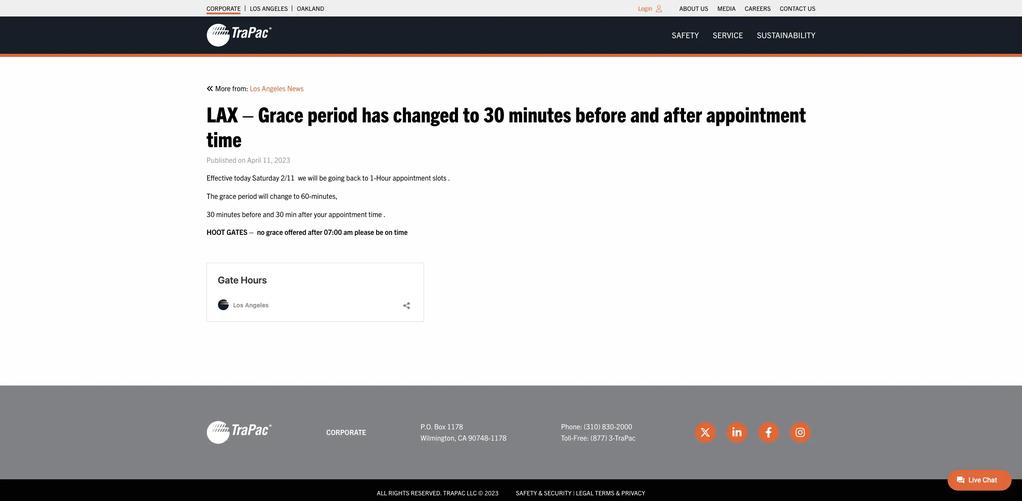 Task type: describe. For each thing, give the bounding box(es) containing it.
contact us
[[780, 4, 815, 12]]

changed
[[393, 100, 459, 127]]

the grace period will change to 60-minutes,
[[207, 192, 337, 200]]

to inside 'lax – grace period has changed to 30 minutes before and after appointment time published on april 11, 2023'
[[463, 100, 479, 127]]

contact
[[780, 4, 806, 12]]

solid image
[[207, 85, 214, 92]]

los angeles link
[[250, 2, 288, 14]]

11,
[[263, 156, 273, 164]]

2 vertical spatial to
[[294, 192, 299, 200]]

hoot
[[207, 228, 225, 237]]

1 vertical spatial on
[[385, 228, 392, 237]]

wilmington,
[[421, 434, 456, 443]]

careers link
[[745, 2, 771, 14]]

safety & security link
[[516, 490, 572, 498]]

trapac
[[615, 434, 636, 443]]

minutes,
[[311, 192, 337, 200]]

phone: (310) 830-2000 toll-free: (877) 3-trapac
[[561, 423, 636, 443]]

1 horizontal spatial 30
[[276, 210, 284, 219]]

0 vertical spatial grace
[[220, 192, 236, 200]]

2023 inside 'lax – grace period has changed to 30 minutes before and after appointment time published on april 11, 2023'
[[274, 156, 290, 164]]

sustainability
[[757, 30, 815, 40]]

safety for safety
[[672, 30, 699, 40]]

p.o. box 1178 wilmington, ca 90748-1178
[[421, 423, 507, 443]]

0 horizontal spatial period
[[238, 192, 257, 200]]

corporate inside footer
[[326, 428, 366, 437]]

1 horizontal spatial grace
[[266, 228, 283, 237]]

offered
[[285, 228, 306, 237]]

llc
[[467, 490, 477, 498]]

we
[[298, 174, 306, 182]]

toll-
[[561, 434, 573, 443]]

today
[[234, 174, 251, 182]]

corporate link
[[207, 2, 241, 14]]

published
[[207, 156, 236, 164]]

careers
[[745, 4, 771, 12]]

lax – grace period has changed to 30 minutes before and after appointment time published on april 11, 2023
[[207, 100, 806, 164]]

free:
[[573, 434, 589, 443]]

830-
[[602, 423, 616, 432]]

the
[[207, 192, 218, 200]]

1 horizontal spatial be
[[376, 228, 383, 237]]

privacy
[[621, 490, 645, 498]]

media link
[[717, 2, 736, 14]]

2 vertical spatial after
[[308, 228, 322, 237]]

2 & from the left
[[616, 490, 620, 498]]

from:
[[232, 84, 248, 93]]

1-
[[370, 174, 376, 182]]

p.o.
[[421, 423, 433, 432]]

1 horizontal spatial .
[[448, 174, 450, 182]]

login
[[638, 4, 652, 12]]

2 vertical spatial appointment
[[329, 210, 367, 219]]

service
[[713, 30, 743, 40]]

1 horizontal spatial will
[[308, 174, 318, 182]]

ca
[[458, 434, 467, 443]]

period inside 'lax – grace period has changed to 30 minutes before and after appointment time published on april 11, 2023'
[[308, 100, 358, 127]]

legal terms & privacy link
[[576, 490, 645, 498]]

60-
[[301, 192, 311, 200]]

sustainability link
[[750, 26, 822, 44]]

los angeles news link
[[250, 83, 304, 94]]

after inside 'lax – grace period has changed to 30 minutes before and after appointment time published on april 11, 2023'
[[664, 100, 702, 127]]

1 vertical spatial will
[[259, 192, 268, 200]]

more
[[215, 84, 231, 93]]

footer containing p.o. box 1178
[[0, 386, 1022, 502]]

30 minutes before and 30 min after your appointment time .
[[207, 210, 387, 219]]

1 horizontal spatial 1178
[[491, 434, 507, 443]]

about
[[679, 4, 699, 12]]

minutes inside 'lax – grace period has changed to 30 minutes before and after appointment time published on april 11, 2023'
[[509, 100, 571, 127]]

your
[[314, 210, 327, 219]]

am
[[343, 228, 353, 237]]

oakland link
[[297, 2, 324, 14]]

appointment inside 'lax – grace period has changed to 30 minutes before and after appointment time published on april 11, 2023'
[[706, 100, 806, 127]]

safety for safety & security | legal terms & privacy
[[516, 490, 537, 498]]

min
[[285, 210, 297, 219]]

–
[[242, 100, 254, 127]]

time inside 'lax – grace period has changed to 30 minutes before and after appointment time published on april 11, 2023'
[[207, 125, 242, 152]]

light image
[[656, 5, 662, 12]]

hour
[[376, 174, 391, 182]]

lax – grace period has changed to 30 minutes before and after appointment time article
[[207, 83, 815, 353]]

april
[[247, 156, 261, 164]]



Task type: vqa. For each thing, say whether or not it's contained in the screenshot.
in
no



Task type: locate. For each thing, give the bounding box(es) containing it.
menu bar
[[675, 2, 820, 14], [665, 26, 822, 44]]

1 vertical spatial appointment
[[393, 174, 431, 182]]

on right the please
[[385, 228, 392, 237]]

service link
[[706, 26, 750, 44]]

news
[[287, 84, 304, 93]]

rights
[[388, 490, 409, 498]]

us for about us
[[700, 4, 708, 12]]

to
[[463, 100, 479, 127], [362, 174, 368, 182], [294, 192, 299, 200]]

1 los from the top
[[250, 4, 261, 12]]

minutes
[[509, 100, 571, 127], [216, 210, 240, 219]]

going
[[328, 174, 345, 182]]

all rights reserved. trapac llc © 2023
[[377, 490, 499, 498]]

1 horizontal spatial us
[[808, 4, 815, 12]]

reserved.
[[411, 490, 442, 498]]

before inside 'lax – grace period has changed to 30 minutes before and after appointment time published on april 11, 2023'
[[575, 100, 626, 127]]

and
[[631, 100, 659, 127], [263, 210, 274, 219]]

los angeles
[[250, 4, 288, 12]]

30
[[484, 100, 504, 127], [207, 210, 215, 219], [276, 210, 284, 219]]

0 horizontal spatial grace
[[220, 192, 236, 200]]

0 vertical spatial minutes
[[509, 100, 571, 127]]

on inside 'lax – grace period has changed to 30 minutes before and after appointment time published on april 11, 2023'
[[238, 156, 246, 164]]

90748-
[[468, 434, 491, 443]]

more from: los angeles news
[[214, 84, 304, 93]]

2023 right 11,
[[274, 156, 290, 164]]

terms
[[595, 490, 614, 498]]

1 horizontal spatial &
[[616, 490, 620, 498]]

los right the from:
[[250, 84, 260, 93]]

1 vertical spatial menu bar
[[665, 26, 822, 44]]

&
[[538, 490, 543, 498], [616, 490, 620, 498]]

0 horizontal spatial 1178
[[447, 423, 463, 432]]

0 horizontal spatial 2023
[[274, 156, 290, 164]]

1178 up ca at the left bottom of the page
[[447, 423, 463, 432]]

us
[[700, 4, 708, 12], [808, 4, 815, 12]]

1 horizontal spatial to
[[362, 174, 368, 182]]

0 horizontal spatial will
[[259, 192, 268, 200]]

us for contact us
[[808, 4, 815, 12]]

effective today saturday 2/11  we will be going back to 1-hour appointment slots .
[[207, 174, 451, 182]]

0 horizontal spatial to
[[294, 192, 299, 200]]

1 vertical spatial .
[[383, 210, 385, 219]]

angeles inside "link"
[[262, 4, 288, 12]]

0 horizontal spatial &
[[538, 490, 543, 498]]

|
[[573, 490, 575, 498]]

0 vertical spatial menu bar
[[675, 2, 820, 14]]

0 vertical spatial to
[[463, 100, 479, 127]]

2 corporate image from the top
[[207, 421, 272, 445]]

0 horizontal spatial and
[[263, 210, 274, 219]]

time up the please
[[369, 210, 382, 219]]

0 horizontal spatial be
[[319, 174, 327, 182]]

after
[[664, 100, 702, 127], [298, 210, 312, 219], [308, 228, 322, 237]]

media
[[717, 4, 736, 12]]

time up published
[[207, 125, 242, 152]]

us inside about us link
[[700, 4, 708, 12]]

change
[[270, 192, 292, 200]]

1 vertical spatial and
[[263, 210, 274, 219]]

before
[[575, 100, 626, 127], [242, 210, 261, 219]]

los inside "link"
[[250, 4, 261, 12]]

0 vertical spatial will
[[308, 174, 318, 182]]

07:00
[[324, 228, 342, 237]]

& left security
[[538, 490, 543, 498]]

time
[[207, 125, 242, 152], [369, 210, 382, 219], [394, 228, 408, 237]]

. down hour
[[383, 210, 385, 219]]

1 horizontal spatial 2023
[[485, 490, 499, 498]]

0 horizontal spatial 30
[[207, 210, 215, 219]]

los inside the lax – grace period has changed to 30 minutes before and after appointment time article
[[250, 84, 260, 93]]

safety & security | legal terms & privacy
[[516, 490, 645, 498]]

los right corporate link
[[250, 4, 261, 12]]

safety inside menu bar
[[672, 30, 699, 40]]

safety down about
[[672, 30, 699, 40]]

0 vertical spatial time
[[207, 125, 242, 152]]

1 vertical spatial safety
[[516, 490, 537, 498]]

1 vertical spatial corporate image
[[207, 421, 272, 445]]

& right terms
[[616, 490, 620, 498]]

0 horizontal spatial time
[[207, 125, 242, 152]]

0 horizontal spatial appointment
[[329, 210, 367, 219]]

please
[[354, 228, 374, 237]]

period left has
[[308, 100, 358, 127]]

1 horizontal spatial appointment
[[393, 174, 431, 182]]

1 & from the left
[[538, 490, 543, 498]]

no
[[257, 228, 265, 237]]

safety link
[[665, 26, 706, 44]]

1 horizontal spatial before
[[575, 100, 626, 127]]

1 horizontal spatial period
[[308, 100, 358, 127]]

0 vertical spatial after
[[664, 100, 702, 127]]

1 vertical spatial time
[[369, 210, 382, 219]]

be right the please
[[376, 228, 383, 237]]

grace
[[258, 100, 303, 127]]

1 vertical spatial corporate
[[326, 428, 366, 437]]

box
[[434, 423, 446, 432]]

1 horizontal spatial minutes
[[509, 100, 571, 127]]

0 vertical spatial safety
[[672, 30, 699, 40]]

trapac
[[443, 490, 465, 498]]

1 us from the left
[[700, 4, 708, 12]]

0 horizontal spatial minutes
[[216, 210, 240, 219]]

2000
[[616, 423, 632, 432]]

los
[[250, 4, 261, 12], [250, 84, 260, 93]]

1 vertical spatial be
[[376, 228, 383, 237]]

1 horizontal spatial and
[[631, 100, 659, 127]]

1 vertical spatial grace
[[266, 228, 283, 237]]

security
[[544, 490, 572, 498]]

angeles left oakland link
[[262, 4, 288, 12]]

0 vertical spatial and
[[631, 100, 659, 127]]

slots
[[433, 174, 446, 182]]

0 vertical spatial .
[[448, 174, 450, 182]]

1 vertical spatial before
[[242, 210, 261, 219]]

safety
[[672, 30, 699, 40], [516, 490, 537, 498]]

grace
[[220, 192, 236, 200], [266, 228, 283, 237]]

safety inside footer
[[516, 490, 537, 498]]

0 vertical spatial period
[[308, 100, 358, 127]]

1178 right ca at the left bottom of the page
[[491, 434, 507, 443]]

0 vertical spatial on
[[238, 156, 246, 164]]

2 vertical spatial time
[[394, 228, 408, 237]]

lax
[[207, 100, 238, 127]]

oakland
[[297, 4, 324, 12]]

1 vertical spatial 1178
[[491, 434, 507, 443]]

1 vertical spatial 2023
[[485, 490, 499, 498]]

(877)
[[591, 434, 607, 443]]

2 horizontal spatial 30
[[484, 100, 504, 127]]

contact us link
[[780, 2, 815, 14]]

2 us from the left
[[808, 4, 815, 12]]

saturday
[[252, 174, 279, 182]]

0 horizontal spatial .
[[383, 210, 385, 219]]

period
[[308, 100, 358, 127], [238, 192, 257, 200]]

2 horizontal spatial to
[[463, 100, 479, 127]]

1 vertical spatial after
[[298, 210, 312, 219]]

footer
[[0, 386, 1022, 502]]

2023
[[274, 156, 290, 164], [485, 490, 499, 498]]

.
[[448, 174, 450, 182], [383, 210, 385, 219]]

effective
[[207, 174, 233, 182]]

hoot gates –  no grace offered after 07:00 am please be on time
[[207, 228, 409, 237]]

2 horizontal spatial appointment
[[706, 100, 806, 127]]

menu bar down careers
[[665, 26, 822, 44]]

safety left security
[[516, 490, 537, 498]]

0 vertical spatial appointment
[[706, 100, 806, 127]]

1 horizontal spatial corporate
[[326, 428, 366, 437]]

grace right no
[[266, 228, 283, 237]]

has
[[362, 100, 389, 127]]

corporate
[[207, 4, 241, 12], [326, 428, 366, 437]]

(310)
[[584, 423, 600, 432]]

menu bar containing safety
[[665, 26, 822, 44]]

back
[[346, 174, 361, 182]]

menu bar up service
[[675, 2, 820, 14]]

on
[[238, 156, 246, 164], [385, 228, 392, 237]]

corporate image
[[207, 23, 272, 47], [207, 421, 272, 445]]

be left going
[[319, 174, 327, 182]]

2023 right ©
[[485, 490, 499, 498]]

us right the "contact"
[[808, 4, 815, 12]]

menu bar containing about us
[[675, 2, 820, 14]]

0 vertical spatial corporate image
[[207, 23, 272, 47]]

time right the please
[[394, 228, 408, 237]]

angeles left news
[[262, 84, 286, 93]]

angeles inside the lax – grace period has changed to 30 minutes before and after appointment time article
[[262, 84, 286, 93]]

©
[[478, 490, 483, 498]]

0 vertical spatial before
[[575, 100, 626, 127]]

1 horizontal spatial safety
[[672, 30, 699, 40]]

login link
[[638, 4, 652, 12]]

1 vertical spatial period
[[238, 192, 257, 200]]

will
[[308, 174, 318, 182], [259, 192, 268, 200]]

appointment
[[706, 100, 806, 127], [393, 174, 431, 182], [329, 210, 367, 219]]

0 horizontal spatial us
[[700, 4, 708, 12]]

0 horizontal spatial on
[[238, 156, 246, 164]]

2 los from the top
[[250, 84, 260, 93]]

0 vertical spatial 2023
[[274, 156, 290, 164]]

1 corporate image from the top
[[207, 23, 272, 47]]

0 vertical spatial los
[[250, 4, 261, 12]]

will left change at the top left of page
[[259, 192, 268, 200]]

1 vertical spatial angeles
[[262, 84, 286, 93]]

legal
[[576, 490, 594, 498]]

about us
[[679, 4, 708, 12]]

phone:
[[561, 423, 582, 432]]

us right about
[[700, 4, 708, 12]]

. right slots
[[448, 174, 450, 182]]

grace right the
[[220, 192, 236, 200]]

0 horizontal spatial corporate
[[207, 4, 241, 12]]

30 inside 'lax – grace period has changed to 30 minutes before and after appointment time published on april 11, 2023'
[[484, 100, 504, 127]]

about us link
[[679, 2, 708, 14]]

3-
[[609, 434, 615, 443]]

1178
[[447, 423, 463, 432], [491, 434, 507, 443]]

0 vertical spatial be
[[319, 174, 327, 182]]

1 vertical spatial los
[[250, 84, 260, 93]]

us inside the contact us link
[[808, 4, 815, 12]]

on left april
[[238, 156, 246, 164]]

period down today
[[238, 192, 257, 200]]

will right we
[[308, 174, 318, 182]]

and inside 'lax – grace period has changed to 30 minutes before and after appointment time published on april 11, 2023'
[[631, 100, 659, 127]]

gates
[[227, 228, 248, 237]]

all
[[377, 490, 387, 498]]

0 vertical spatial corporate
[[207, 4, 241, 12]]

1 vertical spatial minutes
[[216, 210, 240, 219]]

1 horizontal spatial on
[[385, 228, 392, 237]]

0 vertical spatial 1178
[[447, 423, 463, 432]]

1 vertical spatial to
[[362, 174, 368, 182]]

0 vertical spatial angeles
[[262, 4, 288, 12]]

0 horizontal spatial safety
[[516, 490, 537, 498]]

0 horizontal spatial before
[[242, 210, 261, 219]]

2 horizontal spatial time
[[394, 228, 408, 237]]

1 horizontal spatial time
[[369, 210, 382, 219]]



